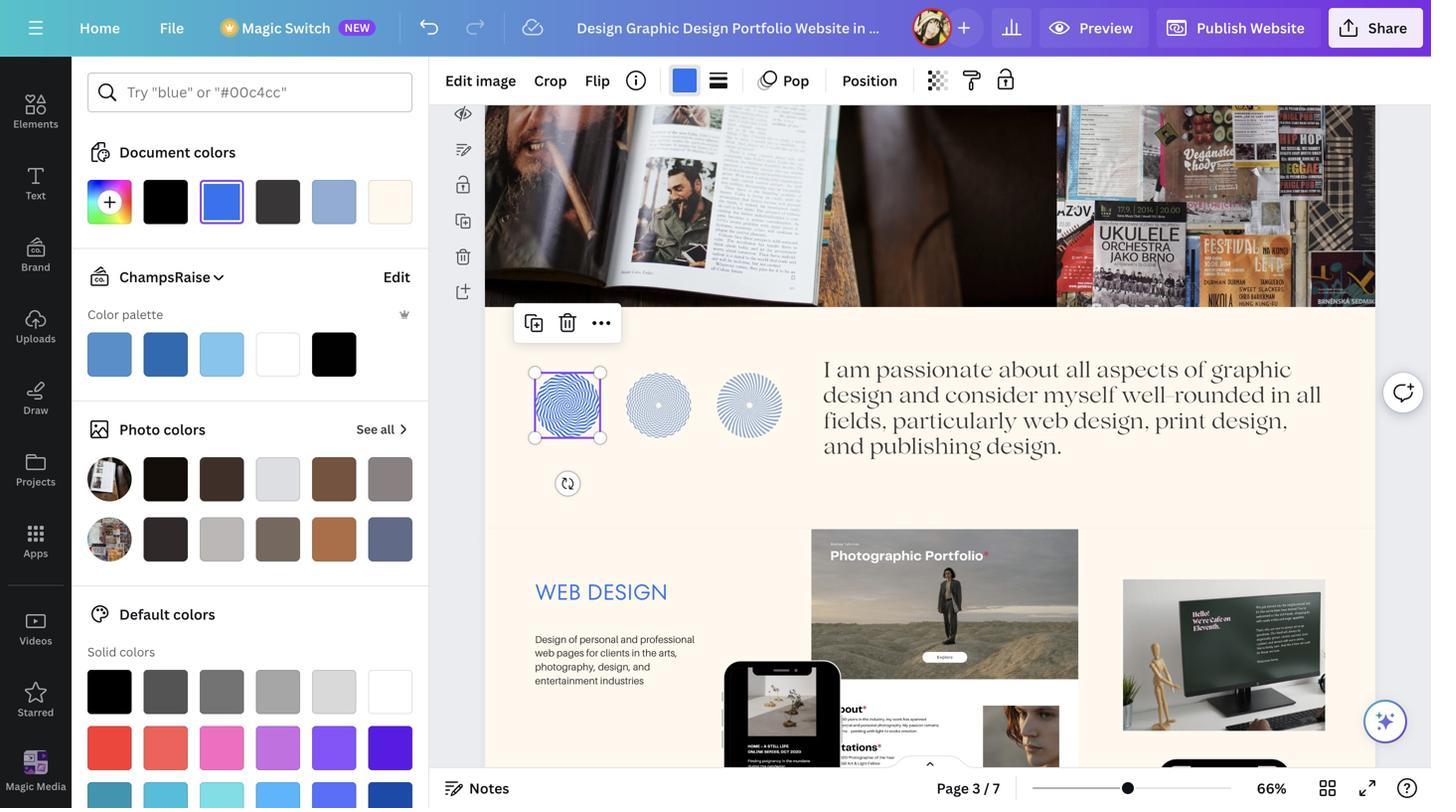Task type: locate. For each thing, give the bounding box(es) containing it.
#2273f3 image
[[673, 69, 697, 92]]

text button
[[0, 148, 72, 220]]

design
[[19, 46, 52, 59], [535, 633, 567, 645]]

clients
[[601, 647, 630, 659]]

in left the
[[632, 647, 640, 659]]

preview
[[1080, 18, 1133, 37]]

starred
[[18, 706, 54, 719]]

royal blue #5271ff image
[[312, 782, 356, 808]]

#5e6b89 image
[[368, 517, 413, 562], [368, 517, 413, 562]]

design up elements button
[[19, 46, 52, 59]]

1 horizontal spatial magic
[[242, 18, 282, 37]]

design, down the rounded
[[1212, 412, 1288, 434]]

web inside i am passionate about all aspects of graphic design and consider myself well-rounded in all fields, particularly web design, print design, and publishing design.
[[1023, 412, 1069, 434]]

photo colors
[[119, 420, 206, 439]]

the
[[642, 647, 657, 659]]

design for design of personal and professional web pages for clients in the arts, photography, design, and entertainment industries
[[535, 633, 567, 645]]

1 horizontal spatial design
[[824, 387, 894, 408]]

0 horizontal spatial design,
[[598, 661, 631, 673]]

am
[[836, 361, 871, 382]]

colors right document
[[194, 143, 236, 162]]

light gray #d9d9d9 image
[[312, 670, 356, 714], [312, 670, 356, 714]]

light blue #38b6ff image
[[256, 782, 300, 808]]

1 horizontal spatial of
[[1185, 361, 1206, 382]]

position
[[843, 71, 898, 90]]

page 3 / 7
[[937, 779, 1000, 798]]

main menu bar
[[0, 0, 1432, 57]]

website
[[1251, 18, 1305, 37]]

entertainment
[[535, 675, 598, 687]]

gray #737373 image
[[200, 670, 244, 714], [200, 670, 244, 714]]

default colors
[[119, 605, 215, 624]]

0 vertical spatial of
[[1185, 361, 1206, 382]]

of up the rounded
[[1185, 361, 1206, 382]]

web up 'design.' at bottom right
[[1023, 412, 1069, 434]]

all right the rounded
[[1297, 387, 1322, 408]]

media
[[36, 780, 66, 793]]

magic left media
[[5, 780, 34, 793]]

show pages image
[[883, 755, 978, 770]]

web
[[1023, 412, 1069, 434], [535, 577, 581, 608], [535, 647, 555, 659]]

design,
[[1074, 412, 1150, 434], [1212, 412, 1288, 434], [598, 661, 631, 673]]

arts,
[[659, 647, 678, 659]]

coral red #ff5757 image
[[144, 726, 188, 770], [144, 726, 188, 770]]

i
[[824, 361, 831, 382]]

print
[[1156, 412, 1207, 434]]

1 vertical spatial web
[[535, 577, 581, 608]]

professional
[[640, 633, 695, 645]]

publish website
[[1197, 18, 1305, 37]]

publish
[[1197, 18, 1247, 37]]

uploads button
[[0, 291, 72, 363]]

all
[[1066, 361, 1091, 382], [1297, 387, 1322, 408], [381, 421, 395, 437]]

design up the personal
[[587, 577, 668, 608]]

#2273f3 image
[[673, 69, 697, 92], [200, 180, 244, 224], [200, 180, 244, 224]]

apps
[[23, 547, 48, 560]]

web up pages
[[535, 577, 581, 608]]

1 vertical spatial in
[[632, 647, 640, 659]]

design button
[[0, 5, 72, 77]]

2 vertical spatial web
[[535, 647, 555, 659]]

in down graphic at the top right
[[1271, 387, 1291, 408]]

pop button
[[752, 65, 818, 96]]

design inside button
[[19, 46, 52, 59]]

1 vertical spatial all
[[1297, 387, 1322, 408]]

for
[[586, 647, 598, 659]]

#fff8ed image
[[368, 180, 413, 224], [368, 180, 413, 224]]

1 horizontal spatial design
[[535, 633, 567, 645]]

1 horizontal spatial in
[[1271, 387, 1291, 408]]

dark turquoise #0097b2 image
[[87, 782, 132, 808]]

0 vertical spatial design
[[19, 46, 52, 59]]

#79523d image
[[312, 457, 356, 502], [312, 457, 356, 502]]

0 vertical spatial all
[[1066, 361, 1091, 382]]

publishing
[[870, 438, 982, 459]]

1 vertical spatial of
[[569, 633, 578, 645]]

add a new color image
[[87, 180, 132, 224]]

0 horizontal spatial magic
[[5, 780, 34, 793]]

notes
[[469, 779, 509, 798]]

0 vertical spatial magic
[[242, 18, 282, 37]]

#75c6ef image
[[200, 333, 244, 377], [200, 333, 244, 377]]

of up pages
[[569, 633, 578, 645]]

web inside design of personal and professional web pages for clients in the arts, photography, design, and entertainment industries
[[535, 647, 555, 659]]

colors right solid
[[119, 644, 155, 660]]

#78685e image
[[256, 517, 300, 562]]

design.
[[987, 438, 1063, 459]]

about
[[999, 361, 1061, 382]]

0 horizontal spatial design
[[587, 577, 668, 608]]

of
[[1185, 361, 1206, 382], [569, 633, 578, 645]]

#4890cd image
[[87, 333, 132, 377]]

fields,
[[824, 412, 888, 434]]

projects button
[[0, 434, 72, 506]]

apps button
[[0, 506, 72, 578]]

draw button
[[0, 363, 72, 434]]

magic inside main menu bar
[[242, 18, 282, 37]]

1 vertical spatial design
[[535, 633, 567, 645]]

all right see
[[381, 421, 395, 437]]

in
[[1271, 387, 1291, 408], [632, 647, 640, 659]]

edit inside button
[[383, 267, 411, 286]]

position button
[[835, 65, 906, 96]]

#b26c42 image
[[312, 517, 356, 562], [312, 517, 356, 562]]

design inside design of personal and professional web pages for clients in the arts, photography, design, and entertainment industries
[[535, 633, 567, 645]]

magic left switch
[[242, 18, 282, 37]]

videos
[[19, 634, 52, 648]]

#412f28 image
[[200, 457, 244, 502]]

7
[[993, 779, 1000, 798]]

colors
[[194, 143, 236, 162], [163, 420, 206, 439], [173, 605, 215, 624], [119, 644, 155, 660]]

edit for edit
[[383, 267, 411, 286]]

0 horizontal spatial all
[[381, 421, 395, 437]]

file
[[160, 18, 184, 37]]

passionate
[[876, 361, 993, 382]]

personal
[[580, 633, 619, 645]]

default
[[119, 605, 170, 624]]

edit
[[445, 71, 473, 90], [383, 267, 411, 286]]

brand
[[21, 260, 50, 274]]

white #ffffff image
[[368, 670, 413, 714]]

purple #8c52ff image
[[312, 726, 356, 770]]

edit button
[[381, 257, 413, 297]]

0 vertical spatial edit
[[445, 71, 473, 90]]

dark turquoise #0097b2 image
[[87, 782, 132, 808]]

cobalt blue #004aad image
[[368, 782, 413, 808], [368, 782, 413, 808]]

royal blue #5271ff image
[[312, 782, 356, 808]]

0 horizontal spatial in
[[632, 647, 640, 659]]

and down the
[[633, 661, 650, 673]]

flip
[[585, 71, 610, 90]]

#010101 image
[[312, 333, 356, 377], [312, 333, 356, 377]]

aqua blue #0cc0df image
[[144, 782, 188, 808]]

colors for photo colors
[[163, 420, 206, 439]]

color
[[87, 306, 119, 323]]

black #000000 image
[[87, 670, 132, 714]]

edit inside popup button
[[445, 71, 473, 90]]

home link
[[64, 8, 136, 48]]

document
[[119, 143, 190, 162]]

1 horizontal spatial all
[[1066, 361, 1091, 382]]

0 vertical spatial web
[[1023, 412, 1069, 434]]

magic
[[242, 18, 282, 37], [5, 780, 34, 793]]

colors right photo
[[163, 420, 206, 439]]

edit for edit image
[[445, 71, 473, 90]]

magenta #cb6ce6 image
[[256, 726, 300, 770], [256, 726, 300, 770]]

canva assistant image
[[1374, 710, 1398, 734]]

aspects
[[1097, 361, 1179, 382]]

add a new color image
[[87, 180, 132, 224]]

photography,
[[535, 661, 596, 673]]

0 vertical spatial in
[[1271, 387, 1291, 408]]

edit image
[[445, 71, 516, 90]]

0 horizontal spatial of
[[569, 633, 578, 645]]

document colors
[[119, 143, 236, 162]]

all up myself
[[1066, 361, 1091, 382]]

publish website button
[[1157, 8, 1321, 48]]

#000000 image
[[144, 180, 188, 224], [144, 180, 188, 224]]

photo
[[119, 420, 160, 439]]

magic inside "button"
[[5, 780, 34, 793]]

colors right default
[[173, 605, 215, 624]]

1 vertical spatial magic
[[5, 780, 34, 793]]

design
[[824, 387, 894, 408], [587, 577, 668, 608]]

/
[[984, 779, 990, 798]]

0 vertical spatial design
[[824, 387, 894, 408]]

2 horizontal spatial all
[[1297, 387, 1322, 408]]

0 horizontal spatial design
[[19, 46, 52, 59]]

turquoise blue #5ce1e6 image
[[200, 782, 244, 808], [200, 782, 244, 808]]

1 horizontal spatial edit
[[445, 71, 473, 90]]

#bcb7b6 image
[[200, 517, 244, 562], [200, 517, 244, 562]]

flip button
[[577, 65, 618, 96]]

#ffffff image
[[256, 333, 300, 377], [256, 333, 300, 377]]

#150d09 image
[[144, 457, 188, 502], [144, 457, 188, 502]]

see
[[357, 421, 378, 437]]

violet #5e17eb image
[[368, 726, 413, 770], [368, 726, 413, 770]]

#312828 image
[[144, 517, 188, 562], [144, 517, 188, 562]]

2 vertical spatial all
[[381, 421, 395, 437]]

myself
[[1044, 387, 1117, 408]]

66%
[[1257, 779, 1287, 798]]

design up pages
[[535, 633, 567, 645]]

1 vertical spatial edit
[[383, 267, 411, 286]]

magic media button
[[0, 737, 72, 808]]

colors for default colors
[[173, 605, 215, 624]]

design up 'fields,'
[[824, 387, 894, 408]]

web up photography,
[[535, 647, 555, 659]]

0 horizontal spatial edit
[[383, 267, 411, 286]]

starred button
[[0, 665, 72, 737]]

in inside design of personal and professional web pages for clients in the arts, photography, design, and entertainment industries
[[632, 647, 640, 659]]

design, down clients
[[598, 661, 631, 673]]

design, down myself
[[1074, 412, 1150, 434]]

light blue #38b6ff image
[[256, 782, 300, 808]]



Task type: vqa. For each thing, say whether or not it's contained in the screenshot.
Bob Builder icon at the right top of the page
no



Task type: describe. For each thing, give the bounding box(es) containing it.
switch
[[285, 18, 331, 37]]

palette
[[122, 306, 163, 323]]

black #000000 image
[[87, 670, 132, 714]]

i am passionate about all aspects of graphic design and consider myself well-rounded in all fields, particularly web design, print design, and publishing design.
[[824, 361, 1322, 459]]

2 horizontal spatial design,
[[1212, 412, 1288, 434]]

bright red #ff3131 image
[[87, 726, 132, 770]]

purple #8c52ff image
[[312, 726, 356, 770]]

share
[[1369, 18, 1408, 37]]

brand button
[[0, 220, 72, 291]]

#8badd6 image
[[312, 180, 356, 224]]

in inside i am passionate about all aspects of graphic design and consider myself well-rounded in all fields, particularly web design, print design, and publishing design.
[[1271, 387, 1291, 408]]

uploads
[[16, 332, 56, 345]]

solid colors
[[87, 644, 155, 660]]

#4890cd image
[[87, 333, 132, 377]]

new
[[345, 20, 370, 35]]

and up clients
[[621, 633, 638, 645]]

all inside button
[[381, 421, 395, 437]]

file button
[[144, 8, 200, 48]]

#dbdee2 image
[[256, 457, 300, 502]]

champsraise button
[[80, 265, 226, 289]]

design inside i am passionate about all aspects of graphic design and consider myself well-rounded in all fields, particularly web design, print design, and publishing design.
[[824, 387, 894, 408]]

66% button
[[1240, 772, 1304, 804]]

crop button
[[526, 65, 575, 96]]

color palette
[[87, 306, 163, 323]]

web design
[[535, 577, 668, 608]]

magic switch
[[242, 18, 331, 37]]

of inside design of personal and professional web pages for clients in the arts, photography, design, and entertainment industries
[[569, 633, 578, 645]]

magic for magic switch
[[242, 18, 282, 37]]

design for design
[[19, 46, 52, 59]]

share button
[[1329, 8, 1424, 48]]

and down 'fields,'
[[824, 438, 865, 459]]

home
[[80, 18, 120, 37]]

aqua blue #0cc0df image
[[144, 782, 188, 808]]

draw
[[23, 404, 48, 417]]

design, inside design of personal and professional web pages for clients in the arts, photography, design, and entertainment industries
[[598, 661, 631, 673]]

of inside i am passionate about all aspects of graphic design and consider myself well-rounded in all fields, particularly web design, print design, and publishing design.
[[1185, 361, 1206, 382]]

notes button
[[437, 772, 517, 804]]

industries
[[600, 675, 644, 687]]

image
[[476, 71, 516, 90]]

white #ffffff image
[[368, 670, 413, 714]]

Design title text field
[[561, 8, 905, 48]]

#393636 image
[[256, 180, 300, 224]]

elements button
[[0, 77, 72, 148]]

dark gray #545454 image
[[144, 670, 188, 714]]

preview button
[[1040, 8, 1149, 48]]

#393636 image
[[256, 180, 300, 224]]

#8b8081 image
[[368, 457, 413, 502]]

particularly
[[893, 412, 1018, 434]]

projects
[[16, 475, 56, 489]]

1 horizontal spatial design,
[[1074, 412, 1150, 434]]

#8badd6 image
[[312, 180, 356, 224]]

pages
[[557, 647, 584, 659]]

design of personal and professional web pages for clients in the arts, photography, design, and entertainment industries
[[535, 633, 695, 687]]

pop
[[783, 71, 810, 90]]

1 vertical spatial design
[[587, 577, 668, 608]]

consider
[[946, 387, 1038, 408]]

magic for magic media
[[5, 780, 34, 793]]

pink #ff66c4 image
[[200, 726, 244, 770]]

see all
[[357, 421, 395, 437]]

#166bb5 image
[[144, 333, 188, 377]]

champsraise
[[119, 267, 211, 286]]

#412f28 image
[[200, 457, 244, 502]]

gray #a6a6a6 image
[[256, 670, 300, 714]]

#8b8081 image
[[368, 457, 413, 502]]

magic media
[[5, 780, 66, 793]]

colors for document colors
[[194, 143, 236, 162]]

#dbdee2 image
[[256, 457, 300, 502]]

Try "blue" or "#00c4cc" search field
[[127, 74, 400, 111]]

and down the passionate
[[899, 387, 940, 408]]

page
[[937, 779, 969, 798]]

side panel tab list
[[0, 5, 72, 808]]

solid
[[87, 644, 117, 660]]

graphic
[[1211, 361, 1292, 382]]

pink #ff66c4 image
[[200, 726, 244, 770]]

dark gray #545454 image
[[144, 670, 188, 714]]

#166bb5 image
[[144, 333, 188, 377]]

see all button
[[355, 410, 413, 449]]

gray #a6a6a6 image
[[256, 670, 300, 714]]

well-
[[1122, 387, 1175, 408]]

crop
[[534, 71, 567, 90]]

page 3 / 7 button
[[929, 772, 1008, 804]]

colors for solid colors
[[119, 644, 155, 660]]

edit image button
[[437, 65, 524, 96]]

videos button
[[0, 594, 72, 665]]

text
[[26, 189, 46, 202]]

#78685e image
[[256, 517, 300, 562]]

3
[[973, 779, 981, 798]]

elements
[[13, 117, 58, 131]]

rounded
[[1175, 387, 1266, 408]]

bright red #ff3131 image
[[87, 726, 132, 770]]



